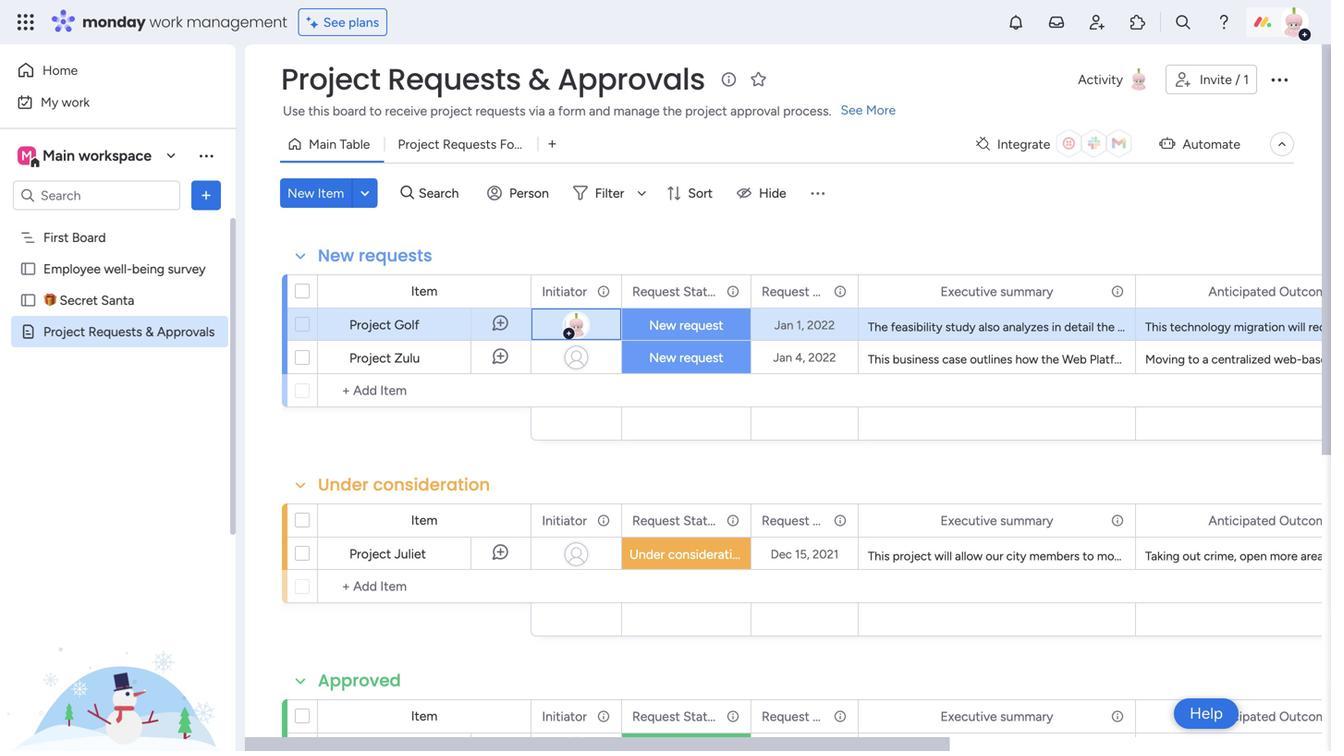 Task type: vqa. For each thing, say whether or not it's contained in the screenshot.
the rightmost v2 user feedback IMAGE
no



Task type: locate. For each thing, give the bounding box(es) containing it.
a down technology
[[1203, 352, 1209, 367]]

2 vertical spatial summary
[[1001, 709, 1054, 725]]

and right form
[[589, 103, 611, 119]]

consideration left dec
[[668, 547, 747, 563]]

crime,
[[1204, 549, 1237, 564]]

3 status from the top
[[684, 709, 721, 725]]

enjoy
[[1201, 549, 1231, 564]]

first board
[[43, 230, 106, 246]]

1 public board image from the top
[[19, 260, 37, 278]]

requests
[[388, 59, 521, 100], [443, 136, 497, 152], [88, 324, 142, 340]]

0 vertical spatial request date
[[762, 284, 841, 300]]

help
[[1190, 705, 1224, 724]]

2 vertical spatial request status
[[633, 709, 721, 725]]

requests down project requests & approvals field
[[476, 103, 526, 119]]

0 vertical spatial new request
[[650, 318, 724, 333]]

Initiator field
[[538, 282, 592, 302], [538, 511, 592, 531], [538, 707, 592, 727]]

dec 15, 2021
[[771, 548, 839, 562]]

0 vertical spatial approvals
[[558, 59, 705, 100]]

areas right more
[[1301, 549, 1330, 564]]

3 request status field from the top
[[628, 707, 721, 727]]

1
[[1244, 72, 1249, 87]]

work right monday
[[149, 12, 183, 32]]

person
[[510, 185, 549, 201]]

1 request status field from the top
[[628, 282, 721, 302]]

New requests field
[[314, 244, 437, 268]]

project
[[281, 59, 381, 100], [398, 136, 440, 152], [350, 317, 391, 333], [43, 324, 85, 340], [350, 351, 391, 366], [1169, 352, 1208, 367], [350, 547, 391, 562]]

1 vertical spatial status
[[684, 513, 721, 529]]

0 vertical spatial &
[[528, 59, 551, 100]]

project requests & approvals up via
[[281, 59, 705, 100]]

dec
[[771, 548, 792, 562]]

outcome
[[1280, 284, 1332, 300], [1280, 513, 1332, 529], [1280, 709, 1332, 725]]

main left table
[[309, 136, 337, 152]]

1 horizontal spatial and
[[1164, 549, 1184, 564]]

lottie animation image
[[0, 565, 236, 752]]

2 anticipated outcome from the top
[[1209, 513, 1332, 529]]

column information image
[[833, 284, 848, 299], [1111, 284, 1126, 299], [597, 514, 611, 529], [726, 710, 741, 725], [833, 710, 848, 725], [1111, 710, 1126, 725]]

0 vertical spatial anticipated outcome field
[[1205, 282, 1332, 302]]

0 horizontal spatial under
[[318, 474, 369, 497]]

initiator
[[542, 284, 587, 300], [542, 513, 587, 529], [542, 709, 587, 725]]

0 horizontal spatial project requests & approvals
[[43, 324, 215, 340]]

Request Status field
[[628, 282, 721, 302], [628, 511, 721, 531], [628, 707, 721, 727]]

new item
[[288, 185, 344, 201]]

request
[[680, 318, 724, 333], [680, 350, 724, 366]]

0 vertical spatial request status
[[633, 284, 721, 300]]

see plans
[[323, 14, 379, 30]]

2 vertical spatial request status field
[[628, 707, 721, 727]]

work right the my
[[62, 94, 90, 110]]

0 horizontal spatial will
[[935, 549, 953, 564]]

1 vertical spatial under
[[630, 547, 665, 563]]

management
[[187, 12, 287, 32]]

the right manage
[[663, 103, 682, 119]]

new request
[[650, 318, 724, 333], [650, 350, 724, 366]]

will left redu
[[1289, 320, 1306, 335]]

2022 right 1,
[[807, 318, 835, 333]]

0 vertical spatial status
[[684, 284, 721, 300]]

requests for project requests & approvals field
[[388, 59, 521, 100]]

redu
[[1309, 320, 1332, 335]]

main table button
[[280, 129, 384, 159]]

technology
[[1171, 320, 1232, 335]]

1 vertical spatial request status
[[633, 513, 721, 529]]

manage
[[614, 103, 660, 119]]

anticipated
[[1209, 284, 1277, 300], [1209, 513, 1277, 529], [1209, 709, 1277, 725]]

taking out crime, open more areas 
[[1146, 549, 1332, 564]]

2 anticipated outcome field from the top
[[1205, 511, 1332, 531]]

see more link
[[839, 101, 898, 119]]

project down show board description image
[[686, 103, 728, 119]]

my
[[41, 94, 58, 110]]

see
[[323, 14, 346, 30], [841, 102, 863, 118]]

1 vertical spatial anticipated outcome field
[[1205, 511, 1332, 531]]

to right moving
[[1189, 352, 1200, 367]]

2 vertical spatial anticipated outcome field
[[1205, 707, 1332, 727]]

see inside see plans button
[[323, 14, 346, 30]]

0 vertical spatial summary
[[1001, 284, 1054, 300]]

1 vertical spatial jan
[[774, 351, 793, 365]]

0 horizontal spatial work
[[62, 94, 90, 110]]

this for this technology migration will redu
[[1146, 320, 1168, 335]]

2 vertical spatial request date field
[[757, 707, 841, 727]]

and inside use this board to receive project requests via a form and manage the project approval process. see more
[[589, 103, 611, 119]]

Request Date field
[[757, 282, 841, 302], [757, 511, 841, 531], [757, 707, 841, 727]]

taking
[[1146, 549, 1180, 564]]

0 vertical spatial see
[[323, 14, 346, 30]]

public board image left 🎁
[[19, 292, 37, 309]]

item for under consideration
[[411, 513, 438, 529]]

plans
[[349, 14, 379, 30]]

0 vertical spatial executive summary
[[941, 284, 1054, 300]]

Search in workspace field
[[39, 185, 154, 206]]

requests
[[476, 103, 526, 119], [359, 244, 433, 268]]

to left enjoy
[[1187, 549, 1198, 564]]

1 vertical spatial requests
[[443, 136, 497, 152]]

2022
[[807, 318, 835, 333], [809, 351, 837, 365]]

work for my
[[62, 94, 90, 110]]

1 horizontal spatial see
[[841, 102, 863, 118]]

search everything image
[[1175, 13, 1193, 31]]

1 vertical spatial requests
[[359, 244, 433, 268]]

start conversation image
[[471, 733, 531, 752]]

request status
[[633, 284, 721, 300], [633, 513, 721, 529], [633, 709, 721, 725]]

1 vertical spatial request
[[680, 350, 724, 366]]

form
[[500, 136, 530, 152]]

moving to a centralized web-based
[[1146, 352, 1332, 367]]

item for new requests
[[411, 283, 438, 299]]

web-
[[1275, 352, 1303, 367]]

1 horizontal spatial work
[[149, 12, 183, 32]]

2 vertical spatial executive
[[941, 709, 998, 725]]

Executive summary field
[[936, 282, 1059, 302], [936, 511, 1059, 531], [936, 707, 1059, 727]]

project down project golf
[[350, 351, 391, 366]]

help image
[[1215, 13, 1234, 31]]

and for to
[[1164, 549, 1184, 564]]

this down the
[[868, 352, 890, 367]]

request status for 1st request status field
[[633, 284, 721, 300]]

2 executive summary field from the top
[[936, 511, 1059, 531]]

approvals
[[558, 59, 705, 100], [157, 324, 215, 340]]

outcome for requests
[[1280, 284, 1332, 300]]

2 vertical spatial initiator field
[[538, 707, 592, 727]]

0 vertical spatial and
[[589, 103, 611, 119]]

board
[[72, 230, 106, 246]]

see left the plans at the top left
[[323, 14, 346, 30]]

approved
[[318, 670, 401, 693]]

project requests & approvals
[[281, 59, 705, 100], [43, 324, 215, 340]]

1 outcome from the top
[[1280, 284, 1332, 300]]

angle down image
[[361, 186, 370, 200]]

1 date from the top
[[813, 284, 841, 300]]

migration
[[1235, 320, 1286, 335]]

project inside button
[[398, 136, 440, 152]]

1 horizontal spatial under
[[630, 547, 665, 563]]

2 public board image from the top
[[19, 292, 37, 309]]

2021
[[813, 548, 839, 562]]

anticipated outcome
[[1209, 284, 1332, 300], [1209, 513, 1332, 529], [1209, 709, 1332, 725]]

option
[[0, 221, 236, 225]]

1 areas from the left
[[1269, 549, 1298, 564]]

more
[[1271, 549, 1298, 564]]

1 vertical spatial summary
[[1001, 513, 1054, 529]]

see left more at the right
[[841, 102, 863, 118]]

2022 for jan 1, 2022
[[807, 318, 835, 333]]

workspace image
[[18, 146, 36, 166]]

0 vertical spatial requests
[[476, 103, 526, 119]]

2 vertical spatial anticipated
[[1209, 709, 1277, 725]]

requests down v2 search image
[[359, 244, 433, 268]]

project
[[431, 103, 473, 119], [686, 103, 728, 119], [1118, 320, 1157, 335], [893, 549, 932, 564]]

2 anticipated from the top
[[1209, 513, 1277, 529]]

1 vertical spatial anticipated outcome
[[1209, 513, 1332, 529]]

1 anticipated outcome from the top
[[1209, 284, 1332, 300]]

2 initiator from the top
[[542, 513, 587, 529]]

1 vertical spatial see
[[841, 102, 863, 118]]

2 date from the top
[[813, 513, 841, 529]]

2022 right 4,
[[809, 351, 837, 365]]

dapulse integrations image
[[977, 137, 990, 151]]

1 horizontal spatial areas
[[1301, 549, 1330, 564]]

0 horizontal spatial and
[[589, 103, 611, 119]]

2 vertical spatial status
[[684, 709, 721, 725]]

0 vertical spatial consideration
[[373, 474, 490, 497]]

3 initiator field from the top
[[538, 707, 592, 727]]

jan left 1,
[[775, 318, 794, 333]]

status for 1st request status field
[[684, 284, 721, 300]]

all
[[1234, 549, 1245, 564]]

0 vertical spatial a
[[549, 103, 555, 119]]

requests up receive
[[388, 59, 521, 100]]

0 horizontal spatial areas
[[1269, 549, 1298, 564]]

1 initiator from the top
[[542, 284, 587, 300]]

the inside use this board to receive project requests via a form and manage the project approval process. see more
[[663, 103, 682, 119]]

main inside button
[[309, 136, 337, 152]]

0 horizontal spatial under consideration
[[318, 474, 490, 497]]

2 new request from the top
[[650, 350, 724, 366]]

2 vertical spatial executive summary field
[[936, 707, 1059, 727]]

the
[[663, 103, 682, 119], [1097, 320, 1115, 335], [1042, 352, 1060, 367], [1248, 549, 1266, 564], [1300, 549, 1318, 564]]

main for main workspace
[[43, 147, 75, 165]]

under inside field
[[318, 474, 369, 497]]

0 vertical spatial initiator field
[[538, 282, 592, 302]]

anticipated outcome field for requests
[[1205, 282, 1332, 302]]

0 vertical spatial under consideration
[[318, 474, 490, 497]]

0 horizontal spatial requests
[[359, 244, 433, 268]]

apps image
[[1129, 13, 1148, 31]]

work inside button
[[62, 94, 90, 110]]

1 horizontal spatial project requests & approvals
[[281, 59, 705, 100]]

the left cit
[[1300, 549, 1318, 564]]

1 vertical spatial 2022
[[809, 351, 837, 365]]

0 vertical spatial date
[[813, 284, 841, 300]]

will left allow
[[935, 549, 953, 564]]

3 initiator from the top
[[542, 709, 587, 725]]

to right 'board'
[[370, 103, 382, 119]]

approvals up manage
[[558, 59, 705, 100]]

requests left form
[[443, 136, 497, 152]]

options image
[[197, 186, 215, 205], [596, 276, 609, 308], [832, 276, 845, 308], [1110, 276, 1123, 308], [725, 505, 738, 537], [832, 505, 845, 537], [1110, 505, 1123, 537], [832, 702, 845, 733]]

2 outcome from the top
[[1280, 513, 1332, 529]]

project requests & approvals down santa at the top of the page
[[43, 324, 215, 340]]

1 vertical spatial date
[[813, 513, 841, 529]]

& up via
[[528, 59, 551, 100]]

1 vertical spatial anticipated
[[1209, 513, 1277, 529]]

1 vertical spatial under consideration
[[630, 547, 747, 563]]

0 vertical spatial requests
[[388, 59, 521, 100]]

2 initiator field from the top
[[538, 511, 592, 531]]

requests down santa at the top of the page
[[88, 324, 142, 340]]

public board image left employee
[[19, 260, 37, 278]]

this for this business case outlines how the web platform (wp) project will address current bu
[[868, 352, 890, 367]]

2 vertical spatial initiator
[[542, 709, 587, 725]]

list box
[[0, 218, 236, 597]]

2 request from the top
[[680, 350, 724, 366]]

this for this project will allow our city members to move freely and to enjoy all the areas the cit
[[868, 549, 890, 564]]

1 request from the top
[[680, 318, 724, 333]]

1 request status from the top
[[633, 284, 721, 300]]

(wp)
[[1139, 352, 1166, 367]]

jan 4, 2022
[[774, 351, 837, 365]]

the right all
[[1248, 549, 1266, 564]]

&
[[528, 59, 551, 100], [146, 324, 154, 340]]

1 horizontal spatial under consideration
[[630, 547, 747, 563]]

0 vertical spatial outcome
[[1280, 284, 1332, 300]]

1 vertical spatial request date
[[762, 513, 841, 529]]

integrate
[[998, 136, 1051, 152]]

& down being
[[146, 324, 154, 340]]

0 vertical spatial request
[[680, 318, 724, 333]]

1 vertical spatial request date field
[[757, 511, 841, 531]]

1 vertical spatial new request
[[650, 350, 724, 366]]

requests inside button
[[443, 136, 497, 152]]

santa
[[101, 293, 134, 308]]

/
[[1236, 72, 1241, 87]]

this business case outlines how the web platform (wp) project will address current bu
[[868, 352, 1332, 367]]

2 status from the top
[[684, 513, 721, 529]]

0 vertical spatial initiator
[[542, 284, 587, 300]]

jan left 4,
[[774, 351, 793, 365]]

2 horizontal spatial will
[[1289, 320, 1306, 335]]

project down receive
[[398, 136, 440, 152]]

autopilot image
[[1160, 132, 1176, 155]]

areas right open
[[1269, 549, 1298, 564]]

requests for project requests form button
[[443, 136, 497, 152]]

this technology migration will redu
[[1146, 320, 1332, 335]]

lottie animation element
[[0, 565, 236, 752]]

column information image
[[597, 284, 611, 299], [726, 284, 741, 299], [726, 514, 741, 529], [833, 514, 848, 529], [1111, 514, 1126, 529], [597, 710, 611, 725]]

this up (wp) on the top
[[1146, 320, 1168, 335]]

0 vertical spatial project requests & approvals
[[281, 59, 705, 100]]

0 horizontal spatial &
[[146, 324, 154, 340]]

jan 1, 2022
[[775, 318, 835, 333]]

main right workspace 'image'
[[43, 147, 75, 165]]

3 executive summary field from the top
[[936, 707, 1059, 727]]

and right freely
[[1164, 549, 1184, 564]]

will left address
[[1211, 352, 1228, 367]]

help button
[[1175, 699, 1239, 730]]

1 vertical spatial request status field
[[628, 511, 721, 531]]

1 status from the top
[[684, 284, 721, 300]]

1 vertical spatial outcome
[[1280, 513, 1332, 529]]

public board image for 🎁 secret santa
[[19, 292, 37, 309]]

public board image
[[19, 260, 37, 278], [19, 292, 37, 309]]

0 horizontal spatial a
[[549, 103, 555, 119]]

0 vertical spatial 2022
[[807, 318, 835, 333]]

1 anticipated outcome field from the top
[[1205, 282, 1332, 302]]

2 vertical spatial anticipated outcome
[[1209, 709, 1332, 725]]

request status for 2nd request status field from the bottom of the page
[[633, 513, 721, 529]]

public board image for employee well-being survey
[[19, 260, 37, 278]]

anticipated outcome field for consideration
[[1205, 511, 1332, 531]]

0 vertical spatial under
[[318, 474, 369, 497]]

requests inside use this board to receive project requests via a form and manage the project approval process. see more
[[476, 103, 526, 119]]

monday work management
[[82, 12, 287, 32]]

consideration up juliet
[[373, 474, 490, 497]]

1 vertical spatial executive
[[941, 513, 998, 529]]

1 vertical spatial executive summary field
[[936, 511, 1059, 531]]

1 vertical spatial &
[[146, 324, 154, 340]]

collapse board header image
[[1275, 137, 1290, 152]]

form
[[558, 103, 586, 119]]

Search field
[[414, 180, 470, 206]]

3 request status from the top
[[633, 709, 721, 725]]

0 vertical spatial public board image
[[19, 260, 37, 278]]

consideration
[[373, 474, 490, 497], [668, 547, 747, 563]]

main
[[309, 136, 337, 152], [43, 147, 75, 165]]

main inside workspace selection 'element'
[[43, 147, 75, 165]]

detail
[[1065, 320, 1095, 335]]

options image
[[1269, 68, 1291, 91], [725, 276, 738, 308], [596, 505, 609, 537], [596, 702, 609, 733], [725, 702, 738, 733], [1110, 702, 1123, 733]]

moving
[[1146, 352, 1186, 367]]

1 vertical spatial this
[[868, 352, 890, 367]]

2 request status from the top
[[633, 513, 721, 529]]

0 vertical spatial work
[[149, 12, 183, 32]]

workspace
[[79, 147, 152, 165]]

1 vertical spatial a
[[1203, 352, 1209, 367]]

1 horizontal spatial consideration
[[668, 547, 747, 563]]

will
[[1289, 320, 1306, 335], [1211, 352, 1228, 367], [935, 549, 953, 564]]

0 horizontal spatial approvals
[[157, 324, 215, 340]]

0 vertical spatial anticipated outcome
[[1209, 284, 1332, 300]]

1 vertical spatial public board image
[[19, 292, 37, 309]]

add view image
[[549, 138, 556, 151]]

address
[[1231, 352, 1273, 367]]

a right via
[[549, 103, 555, 119]]

0 vertical spatial this
[[1146, 320, 1168, 335]]

jan for jan 1, 2022
[[775, 318, 794, 333]]

Anticipated Outcome field
[[1205, 282, 1332, 302], [1205, 511, 1332, 531], [1205, 707, 1332, 727]]

1 vertical spatial executive summary
[[941, 513, 1054, 529]]

project requests form
[[398, 136, 530, 152]]

how
[[1016, 352, 1039, 367]]

consideration inside under consideration field
[[373, 474, 490, 497]]

1 anticipated from the top
[[1209, 284, 1277, 300]]

measur
[[1294, 320, 1332, 335]]

item
[[318, 185, 344, 201], [411, 283, 438, 299], [411, 513, 438, 529], [411, 709, 438, 725]]

0 vertical spatial anticipated
[[1209, 284, 1277, 300]]

case
[[943, 352, 968, 367]]

2 vertical spatial request date
[[762, 709, 841, 725]]

0 vertical spatial jan
[[775, 318, 794, 333]]

approvals down survey
[[157, 324, 215, 340]]

3 executive summary from the top
[[941, 709, 1054, 725]]

this right 2021
[[868, 549, 890, 564]]

this
[[1146, 320, 1168, 335], [868, 352, 890, 367], [868, 549, 890, 564]]

3 anticipated from the top
[[1209, 709, 1277, 725]]

anticipated outcome for requests
[[1209, 284, 1332, 300]]

Project Requests & Approvals field
[[277, 59, 710, 100]]

summary
[[1001, 284, 1054, 300], [1001, 513, 1054, 529], [1001, 709, 1054, 725]]

project down 🎁
[[43, 324, 85, 340]]

0 horizontal spatial main
[[43, 147, 75, 165]]

home
[[43, 62, 78, 78]]

1 horizontal spatial requests
[[476, 103, 526, 119]]

1 vertical spatial initiator field
[[538, 511, 592, 531]]



Task type: describe. For each thing, give the bounding box(es) containing it.
secret
[[60, 293, 98, 308]]

3 summary from the top
[[1001, 709, 1054, 725]]

2 request date field from the top
[[757, 511, 841, 531]]

1 initiator field from the top
[[538, 282, 592, 302]]

being
[[132, 261, 165, 277]]

🎁 secret santa
[[43, 293, 134, 308]]

anticipated outcome for consideration
[[1209, 513, 1332, 529]]

outlines
[[971, 352, 1013, 367]]

activity
[[1079, 72, 1124, 87]]

project zulu
[[350, 351, 420, 366]]

3 request date from the top
[[762, 709, 841, 725]]

anticipated for requests
[[1209, 284, 1277, 300]]

inbox image
[[1048, 13, 1066, 31]]

the feasibility study also analyzes in detail the project objectives, performance measur
[[868, 320, 1332, 335]]

Approved field
[[314, 670, 406, 694]]

Under consideration field
[[314, 474, 495, 498]]

1 horizontal spatial approvals
[[558, 59, 705, 100]]

invite / 1
[[1200, 72, 1249, 87]]

new inside new item button
[[288, 185, 315, 201]]

open
[[1240, 549, 1268, 564]]

platform
[[1090, 352, 1136, 367]]

main for main table
[[309, 136, 337, 152]]

hide
[[759, 185, 787, 201]]

centralized
[[1212, 352, 1272, 367]]

1 vertical spatial consideration
[[668, 547, 747, 563]]

2 executive summary from the top
[[941, 513, 1054, 529]]

also
[[979, 320, 1000, 335]]

see plans button
[[298, 8, 388, 36]]

the right how
[[1042, 352, 1060, 367]]

employee well-being survey
[[43, 261, 206, 277]]

move
[[1098, 549, 1127, 564]]

2 areas from the left
[[1301, 549, 1330, 564]]

filter button
[[566, 178, 653, 208]]

workspace options image
[[197, 146, 215, 165]]

employee
[[43, 261, 101, 277]]

automate
[[1183, 136, 1241, 152]]

project golf
[[350, 317, 420, 333]]

request status for 3rd request status field from the top of the page
[[633, 709, 721, 725]]

workspace selection element
[[18, 145, 154, 169]]

m
[[21, 148, 32, 164]]

2 request status field from the top
[[628, 511, 721, 531]]

feasibility
[[891, 320, 943, 335]]

status for 3rd request status field from the top of the page
[[684, 709, 721, 725]]

study
[[946, 320, 976, 335]]

invite / 1 button
[[1166, 65, 1258, 94]]

to inside use this board to receive project requests via a form and manage the project approval process. see more
[[370, 103, 382, 119]]

well-
[[104, 261, 132, 277]]

outcome for consideration
[[1280, 513, 1332, 529]]

and for manage
[[589, 103, 611, 119]]

1 executive from the top
[[941, 284, 998, 300]]

home button
[[11, 55, 199, 85]]

receive
[[385, 103, 427, 119]]

project up project requests form button
[[431, 103, 473, 119]]

use
[[283, 103, 305, 119]]

to left move
[[1083, 549, 1095, 564]]

1 executive summary field from the top
[[936, 282, 1059, 302]]

project up (wp) on the top
[[1118, 320, 1157, 335]]

table
[[340, 136, 370, 152]]

person button
[[480, 178, 560, 208]]

status for 2nd request status field from the bottom of the page
[[684, 513, 721, 529]]

project down objectives,
[[1169, 352, 1208, 367]]

sort
[[688, 185, 713, 201]]

show board description image
[[718, 70, 741, 89]]

survey
[[168, 261, 206, 277]]

cit
[[1321, 549, 1332, 564]]

anticipated for consideration
[[1209, 513, 1277, 529]]

1 horizontal spatial a
[[1203, 352, 1209, 367]]

more
[[866, 102, 896, 118]]

bu
[[1318, 352, 1332, 367]]

members
[[1030, 549, 1080, 564]]

process.
[[784, 103, 832, 119]]

item for approved
[[411, 709, 438, 725]]

main table
[[309, 136, 370, 152]]

performance
[[1222, 320, 1291, 335]]

business
[[893, 352, 940, 367]]

this
[[308, 103, 330, 119]]

project requests form button
[[384, 129, 538, 159]]

arrow down image
[[631, 182, 653, 204]]

new inside new requests 'field'
[[318, 244, 354, 268]]

3 anticipated outcome from the top
[[1209, 709, 1332, 725]]

2022 for jan 4, 2022
[[809, 351, 837, 365]]

allow
[[956, 549, 983, 564]]

2 executive from the top
[[941, 513, 998, 529]]

1 vertical spatial project requests & approvals
[[43, 324, 215, 340]]

objectives,
[[1160, 320, 1219, 335]]

1,
[[797, 318, 805, 333]]

new requests
[[318, 244, 433, 268]]

jan for jan 4, 2022
[[774, 351, 793, 365]]

1 horizontal spatial &
[[528, 59, 551, 100]]

15,
[[795, 548, 810, 562]]

1 horizontal spatial will
[[1211, 352, 1228, 367]]

see inside use this board to receive project requests via a form and manage the project approval process. see more
[[841, 102, 863, 118]]

4,
[[796, 351, 806, 365]]

0 vertical spatial will
[[1289, 320, 1306, 335]]

requests inside 'field'
[[359, 244, 433, 268]]

add to favorites image
[[750, 70, 768, 88]]

3 anticipated outcome field from the top
[[1205, 707, 1332, 727]]

ruby anderson image
[[1280, 7, 1310, 37]]

+ Add Item text field
[[327, 380, 523, 402]]

v2 search image
[[401, 183, 414, 204]]

juliet
[[395, 547, 426, 562]]

out
[[1183, 549, 1202, 564]]

project up this
[[281, 59, 381, 100]]

1 executive summary from the top
[[941, 284, 1054, 300]]

freely
[[1130, 549, 1161, 564]]

my work button
[[11, 87, 199, 117]]

3 executive from the top
[[941, 709, 998, 725]]

+ Add Item text field
[[327, 576, 523, 598]]

select product image
[[17, 13, 35, 31]]

1 vertical spatial approvals
[[157, 324, 215, 340]]

1 request date field from the top
[[757, 282, 841, 302]]

1 request date from the top
[[762, 284, 841, 300]]

notifications image
[[1007, 13, 1026, 31]]

the right detail
[[1097, 320, 1115, 335]]

work for monday
[[149, 12, 183, 32]]

this project will allow our city members to move freely and to enjoy all the areas the cit
[[868, 549, 1332, 564]]

a inside use this board to receive project requests via a form and manage the project approval process. see more
[[549, 103, 555, 119]]

first
[[43, 230, 69, 246]]

project juliet
[[350, 547, 426, 562]]

list box containing first board
[[0, 218, 236, 597]]

main workspace
[[43, 147, 152, 165]]

monday
[[82, 12, 146, 32]]

project up project zulu
[[350, 317, 391, 333]]

sort button
[[659, 178, 724, 208]]

project left allow
[[893, 549, 932, 564]]

🎁
[[43, 293, 56, 308]]

hide button
[[730, 178, 798, 208]]

analyzes
[[1003, 320, 1049, 335]]

use this board to receive project requests via a form and manage the project approval process. see more
[[283, 102, 896, 119]]

golf
[[395, 317, 420, 333]]

item inside button
[[318, 185, 344, 201]]

the
[[868, 320, 888, 335]]

in
[[1052, 320, 1062, 335]]

2 vertical spatial requests
[[88, 324, 142, 340]]

3 date from the top
[[813, 709, 841, 725]]

activity button
[[1071, 65, 1159, 94]]

1 summary from the top
[[1001, 284, 1054, 300]]

zulu
[[395, 351, 420, 366]]

our
[[986, 549, 1004, 564]]

2 request date from the top
[[762, 513, 841, 529]]

menu image
[[809, 184, 827, 203]]

3 request date field from the top
[[757, 707, 841, 727]]

2 summary from the top
[[1001, 513, 1054, 529]]

under consideration inside field
[[318, 474, 490, 497]]

my work
[[41, 94, 90, 110]]

invite
[[1200, 72, 1233, 87]]

invite members image
[[1089, 13, 1107, 31]]

3 outcome from the top
[[1280, 709, 1332, 725]]

project left juliet
[[350, 547, 391, 562]]

1 new request from the top
[[650, 318, 724, 333]]



